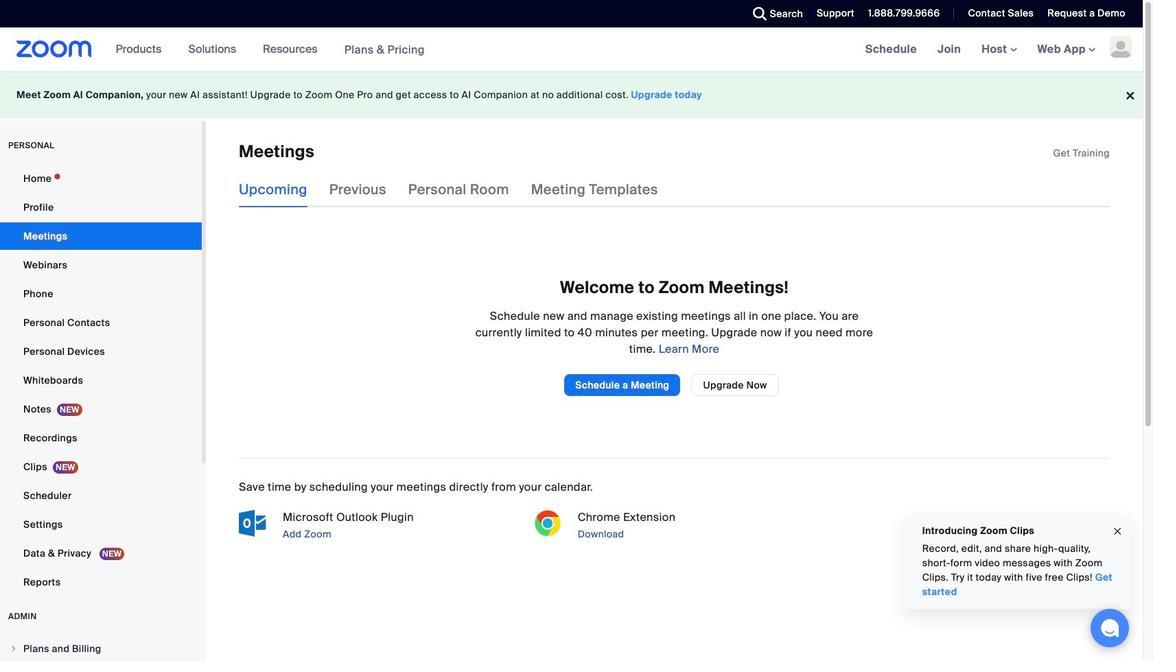 Task type: describe. For each thing, give the bounding box(es) containing it.
personal menu menu
[[0, 165, 202, 597]]

meetings navigation
[[855, 27, 1143, 72]]

close image
[[1112, 524, 1123, 539]]



Task type: locate. For each thing, give the bounding box(es) containing it.
open chat image
[[1100, 619, 1120, 638]]

footer
[[0, 71, 1143, 119]]

tabs of meeting tab list
[[239, 172, 680, 208]]

menu item
[[0, 636, 202, 661]]

banner
[[0, 27, 1143, 72]]

profile picture image
[[1110, 36, 1132, 58]]

right image
[[10, 645, 18, 653]]

application
[[1054, 146, 1110, 160]]

product information navigation
[[105, 27, 435, 72]]

zoom logo image
[[16, 41, 92, 58]]



Task type: vqa. For each thing, say whether or not it's contained in the screenshot.
Close icon
yes



